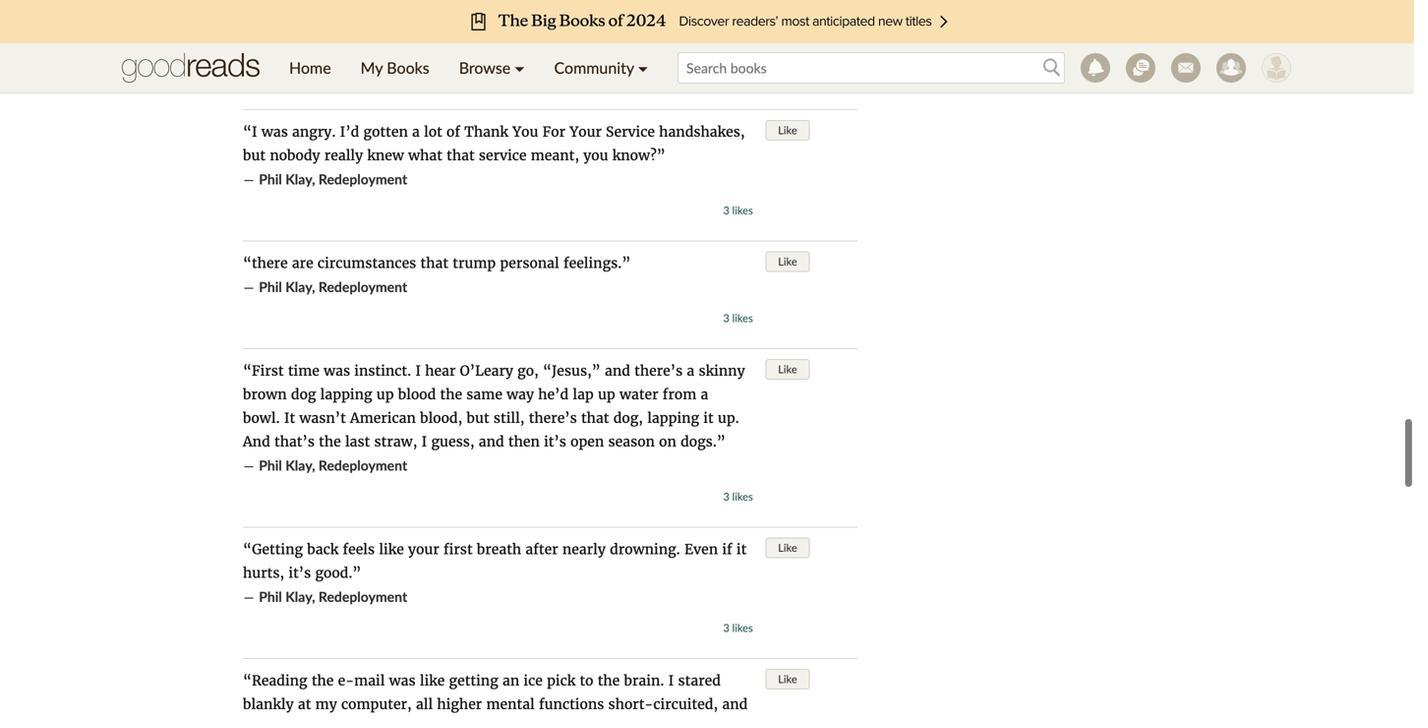 Task type: vqa. For each thing, say whether or not it's contained in the screenshot.
the goodreads: book reviews, recommendations, and discussion 'Image'
no



Task type: describe. For each thing, give the bounding box(es) containing it.
"first time was instinct. i hear o'leary go, "jesus," and there's a skinny brown dog lapping up blood the same way he'd lap up water from a bowl. it wasn't american blood, but still, there's that dog, lapping it up. and that's the last straw, i guess, and then it's open season on dogs." ― phil klay, redeployment
[[243, 362, 745, 475]]

like for "first time was instinct. i hear o'leary go, "jesus," and there's a skinny brown dog lapping up blood the same way he'd lap up water from a bowl. it wasn't american blood, but still, there's that dog, lapping it up. and that's the last straw, i guess, and then it's open season on dogs."
[[779, 363, 798, 376]]

stared
[[678, 672, 721, 690]]

redeployment inside "there are circumstances that trump personal feelings." ― phil klay, redeployment
[[319, 278, 408, 295]]

pick
[[547, 672, 576, 690]]

your
[[570, 123, 602, 141]]

if
[[723, 541, 733, 558]]

that's
[[275, 433, 315, 451]]

o'leary
[[460, 362, 514, 380]]

like for "i was angry. i'd gotten a lot of thank you for your service handshakes, but nobody really knew what that service meant, you know?"
[[779, 123, 798, 137]]

same
[[467, 386, 503, 403]]

― inside "i was angry. i'd gotten a lot of thank you for your service handshakes, but nobody really knew what that service meant, you know?" ― phil klay, redeployment
[[243, 171, 255, 188]]

menu containing home
[[275, 43, 663, 92]]

knew
[[367, 147, 404, 164]]

3 for service
[[724, 204, 730, 217]]

then
[[509, 433, 540, 451]]

community ▾ button
[[540, 43, 663, 92]]

the up 'blood,'
[[440, 386, 463, 403]]

straw,
[[374, 433, 418, 451]]

brain.
[[624, 672, 665, 690]]

browse ▾
[[459, 58, 525, 77]]

3 likes for service
[[724, 204, 753, 217]]

klay, inside ― phil klay, redeployment
[[286, 39, 315, 56]]

3 likes for skinny
[[724, 490, 753, 503]]

Search for books to add to your shelves search field
[[678, 52, 1066, 84]]

it inside "getting back feels like your first breath after nearly drowning. even if it hurts, it's good." ― phil klay, redeployment
[[737, 541, 747, 558]]

that inside "there are circumstances that trump personal feelings." ― phil klay, redeployment
[[421, 254, 449, 272]]

service
[[479, 147, 527, 164]]

klay, inside "there are circumstances that trump personal feelings." ― phil klay, redeployment
[[286, 278, 315, 295]]

still,
[[494, 409, 525, 427]]

0 horizontal spatial and
[[479, 433, 504, 451]]

5 like from the top
[[779, 673, 798, 686]]

functions
[[539, 696, 605, 713]]

2 3 likes from the top
[[724, 311, 753, 325]]

1 redeployment link from the top
[[319, 39, 408, 56]]

"reading the e-mail was like getting an ice pick to the brain. i stared blankly at my computer, all higher mental functions short-circuited, an
[[243, 672, 748, 717]]

after
[[526, 541, 559, 558]]

even
[[685, 541, 718, 558]]

redeployment inside "i was angry. i'd gotten a lot of thank you for your service handshakes, but nobody really knew what that service meant, you know?" ― phil klay, redeployment
[[319, 171, 408, 187]]

phil inside "first time was instinct. i hear o'leary go, "jesus," and there's a skinny brown dog lapping up blood the same way he'd lap up water from a bowl. it wasn't american blood, but still, there's that dog, lapping it up. and that's the last straw, i guess, and then it's open season on dogs." ― phil klay, redeployment
[[259, 457, 282, 474]]

redeployment link for angry.
[[319, 171, 408, 187]]

my group discussions image
[[1127, 53, 1156, 83]]

0 vertical spatial there's
[[635, 362, 683, 380]]

like link for "first time was instinct. i hear o'leary go, "jesus," and there's a skinny brown dog lapping up blood the same way he'd lap up water from a bowl. it wasn't american blood, but still, there's that dog, lapping it up. and that's the last straw, i guess, and then it's open season on dogs."
[[766, 359, 810, 380]]

season
[[609, 433, 655, 451]]

"i was angry. i'd gotten a lot of thank you for your service handshakes, but nobody really knew what that service meant, you know?" ― phil klay, redeployment
[[243, 123, 745, 188]]

at
[[298, 696, 311, 713]]

"getting back feels like your first breath after nearly drowning. even if it hurts, it's good." ― phil klay, redeployment
[[243, 541, 747, 606]]

that inside "i was angry. i'd gotten a lot of thank you for your service handshakes, but nobody really knew what that service meant, you know?" ― phil klay, redeployment
[[447, 147, 475, 164]]

phil inside "i was angry. i'd gotten a lot of thank you for your service handshakes, but nobody really knew what that service meant, you know?" ― phil klay, redeployment
[[259, 171, 282, 187]]

2 horizontal spatial a
[[701, 386, 709, 403]]

like link for "there are circumstances that trump personal feelings."
[[766, 251, 810, 272]]

home
[[289, 58, 331, 77]]

"there
[[243, 254, 288, 272]]

1 horizontal spatial lapping
[[648, 409, 700, 427]]

angry.
[[292, 123, 336, 141]]

it inside "first time was instinct. i hear o'leary go, "jesus," and there's a skinny brown dog lapping up blood the same way he'd lap up water from a bowl. it wasn't american blood, but still, there's that dog, lapping it up. and that's the last straw, i guess, and then it's open season on dogs." ― phil klay, redeployment
[[704, 409, 714, 427]]

― inside "there are circumstances that trump personal feelings." ― phil klay, redeployment
[[243, 278, 255, 296]]

the right to
[[598, 672, 620, 690]]

getting
[[449, 672, 499, 690]]

a inside "i was angry. i'd gotten a lot of thank you for your service handshakes, but nobody really knew what that service meant, you know?" ― phil klay, redeployment
[[412, 123, 420, 141]]

from
[[663, 386, 697, 403]]

4 likes link
[[724, 72, 753, 86]]

― phil klay, redeployment
[[243, 39, 408, 57]]

i'd
[[340, 123, 359, 141]]

gotten
[[364, 123, 408, 141]]

"first
[[243, 362, 284, 380]]

lap
[[573, 386, 594, 403]]

my books link
[[346, 43, 444, 92]]

notifications image
[[1081, 53, 1111, 83]]

"jesus,"
[[543, 362, 601, 380]]

― inside "first time was instinct. i hear o'leary go, "jesus," and there's a skinny brown dog lapping up blood the same way he'd lap up water from a bowl. it wasn't american blood, but still, there's that dog, lapping it up. and that's the last straw, i guess, and then it's open season on dogs." ― phil klay, redeployment
[[243, 457, 255, 475]]

computer,
[[341, 696, 412, 713]]

skinny
[[699, 362, 745, 380]]

my books
[[361, 58, 430, 77]]

wasn't
[[300, 409, 346, 427]]

on
[[659, 433, 677, 451]]

what
[[408, 147, 443, 164]]

and
[[243, 433, 270, 451]]

service
[[606, 123, 655, 141]]

3 for skinny
[[724, 490, 730, 503]]

friend requests image
[[1217, 53, 1247, 83]]

blood,
[[420, 409, 463, 427]]

3 likes link for service
[[724, 204, 753, 217]]

lot
[[424, 123, 443, 141]]

ice
[[524, 672, 543, 690]]

really
[[325, 147, 363, 164]]

like inside "getting back feels like your first breath after nearly drowning. even if it hurts, it's good." ― phil klay, redeployment
[[379, 541, 404, 558]]

an
[[503, 672, 520, 690]]

hear
[[425, 362, 456, 380]]

2 3 likes link from the top
[[724, 311, 753, 325]]

3 for it
[[724, 621, 730, 635]]

time
[[288, 362, 320, 380]]

first
[[444, 541, 473, 558]]

but inside "i was angry. i'd gotten a lot of thank you for your service handshakes, but nobody really knew what that service meant, you know?" ― phil klay, redeployment
[[243, 147, 266, 164]]

nobody
[[270, 147, 320, 164]]

handshakes,
[[659, 123, 745, 141]]

the down the wasn't
[[319, 433, 341, 451]]

was inside "i was angry. i'd gotten a lot of thank you for your service handshakes, but nobody really knew what that service meant, you know?" ― phil klay, redeployment
[[262, 123, 288, 141]]

are
[[292, 254, 314, 272]]

community
[[554, 58, 634, 77]]

all
[[416, 696, 433, 713]]

― inside "getting back feels like your first breath after nearly drowning. even if it hurts, it's good." ― phil klay, redeployment
[[243, 588, 255, 606]]

klay, inside "first time was instinct. i hear o'leary go, "jesus," and there's a skinny brown dog lapping up blood the same way he'd lap up water from a bowl. it wasn't american blood, but still, there's that dog, lapping it up. and that's the last straw, i guess, and then it's open season on dogs." ― phil klay, redeployment
[[286, 457, 315, 474]]

higher
[[437, 696, 482, 713]]

redeployment inside "getting back feels like your first breath after nearly drowning. even if it hurts, it's good." ― phil klay, redeployment
[[319, 588, 408, 605]]

redeployment link for feels
[[319, 588, 408, 605]]

hurts,
[[243, 564, 285, 582]]

bowl.
[[243, 409, 280, 427]]

thank
[[465, 123, 509, 141]]

3 likes link for skinny
[[724, 490, 753, 503]]

community ▾
[[554, 58, 648, 77]]

brown
[[243, 386, 287, 403]]

Search books text field
[[678, 52, 1066, 84]]

home link
[[275, 43, 346, 92]]

back
[[307, 541, 339, 558]]

4
[[724, 72, 730, 86]]

2 up from the left
[[598, 386, 616, 403]]

mental
[[487, 696, 535, 713]]

dog,
[[614, 409, 644, 427]]

know?"
[[613, 147, 666, 164]]

e-
[[338, 672, 354, 690]]



Task type: locate. For each thing, give the bounding box(es) containing it.
lapping up the wasn't
[[320, 386, 373, 403]]

▾ right 'community'
[[638, 58, 648, 77]]

3 likes link down if
[[724, 621, 753, 635]]

klay, up home
[[286, 39, 315, 56]]

was inside "first time was instinct. i hear o'leary go, "jesus," and there's a skinny brown dog lapping up blood the same way he'd lap up water from a bowl. it wasn't american blood, but still, there's that dog, lapping it up. and that's the last straw, i guess, and then it's open season on dogs." ― phil klay, redeployment
[[324, 362, 350, 380]]

and down still,
[[479, 433, 504, 451]]

0 horizontal spatial it's
[[289, 564, 311, 582]]

likes for it
[[733, 621, 753, 635]]

0 horizontal spatial was
[[262, 123, 288, 141]]

good."
[[315, 564, 362, 582]]

but
[[243, 147, 266, 164], [467, 409, 490, 427]]

▾ right 'browse'
[[515, 58, 525, 77]]

1 ― from the top
[[243, 39, 255, 57]]

breath
[[477, 541, 522, 558]]

like link for "i was angry. i'd gotten a lot of thank you for your service handshakes, but nobody really knew what that service meant, you know?"
[[766, 120, 810, 141]]

2 3 from the top
[[724, 311, 730, 325]]

klay,
[[286, 39, 315, 56], [286, 171, 315, 187], [286, 278, 315, 295], [286, 457, 315, 474], [286, 588, 315, 605]]

i right brain. at the left bottom of the page
[[669, 672, 674, 690]]

like link for "getting back feels like your first breath after nearly drowning. even if it hurts, it's good."
[[766, 538, 810, 558]]

4 3 from the top
[[724, 621, 730, 635]]

like for "there are circumstances that trump personal feelings."
[[779, 255, 798, 268]]

go,
[[518, 362, 539, 380]]

that left trump
[[421, 254, 449, 272]]

― down '"there'
[[243, 278, 255, 296]]

inbox image
[[1172, 53, 1201, 83]]

4 likes
[[724, 72, 753, 86]]

4 klay, from the top
[[286, 457, 315, 474]]

3 likes up skinny
[[724, 311, 753, 325]]

1 vertical spatial it's
[[289, 564, 311, 582]]

i inside the "reading the e-mail was like getting an ice pick to the brain. i stared blankly at my computer, all higher mental functions short-circuited, an
[[669, 672, 674, 690]]

1 horizontal spatial ▾
[[638, 58, 648, 77]]

redeployment down circumstances
[[319, 278, 408, 295]]

2 vertical spatial i
[[669, 672, 674, 690]]

of
[[447, 123, 461, 141]]

5 redeployment from the top
[[319, 588, 408, 605]]

you
[[584, 147, 609, 164]]

klay, down are
[[286, 278, 315, 295]]

0 vertical spatial and
[[605, 362, 631, 380]]

that
[[447, 147, 475, 164], [421, 254, 449, 272], [582, 409, 610, 427]]

short-
[[609, 696, 654, 713]]

redeployment link up my
[[319, 39, 408, 56]]

3 likes
[[724, 204, 753, 217], [724, 311, 753, 325], [724, 490, 753, 503], [724, 621, 753, 635]]

4 like link from the top
[[766, 538, 810, 558]]

browse
[[459, 58, 511, 77]]

3 down handshakes,
[[724, 204, 730, 217]]

like link
[[766, 120, 810, 141], [766, 251, 810, 272], [766, 359, 810, 380], [766, 538, 810, 558], [766, 669, 810, 690]]

0 vertical spatial that
[[447, 147, 475, 164]]

like for "getting back feels like your first breath after nearly drowning. even if it hurts, it's good."
[[779, 541, 798, 554]]

0 vertical spatial but
[[243, 147, 266, 164]]

1 vertical spatial that
[[421, 254, 449, 272]]

0 vertical spatial i
[[416, 362, 421, 380]]

3 likes from the top
[[733, 311, 753, 325]]

i left 'hear' on the left bottom of page
[[416, 362, 421, 380]]

3 like link from the top
[[766, 359, 810, 380]]

likes for service
[[733, 204, 753, 217]]

1 horizontal spatial it's
[[544, 433, 567, 451]]

circumstances
[[318, 254, 417, 272]]

4 like from the top
[[779, 541, 798, 554]]

likes up if
[[733, 490, 753, 503]]

"getting
[[243, 541, 303, 558]]

0 vertical spatial it
[[704, 409, 714, 427]]

3 likes link down handshakes,
[[724, 204, 753, 217]]

personal
[[500, 254, 560, 272]]

like up all
[[420, 672, 445, 690]]

redeployment
[[319, 39, 408, 56], [319, 171, 408, 187], [319, 278, 408, 295], [319, 457, 408, 474], [319, 588, 408, 605]]

1 vertical spatial a
[[687, 362, 695, 380]]

he'd
[[539, 386, 569, 403]]

that down of
[[447, 147, 475, 164]]

like inside the "reading the e-mail was like getting an ice pick to the brain. i stared blankly at my computer, all higher mental functions short-circuited, an
[[420, 672, 445, 690]]

3 like from the top
[[779, 363, 798, 376]]

3 redeployment from the top
[[319, 278, 408, 295]]

0 vertical spatial lapping
[[320, 386, 373, 403]]

1 vertical spatial lapping
[[648, 409, 700, 427]]

klay, inside "getting back feels like your first breath after nearly drowning. even if it hurts, it's good." ― phil klay, redeployment
[[286, 588, 315, 605]]

5 likes from the top
[[733, 621, 753, 635]]

1 vertical spatial and
[[479, 433, 504, 451]]

open
[[571, 433, 604, 451]]

― down "i
[[243, 171, 255, 188]]

meant,
[[531, 147, 580, 164]]

"there are circumstances that trump personal feelings." ― phil klay, redeployment
[[243, 254, 631, 296]]

2 ― from the top
[[243, 171, 255, 188]]

5 phil from the top
[[259, 588, 282, 605]]

3 phil from the top
[[259, 278, 282, 295]]

like
[[779, 123, 798, 137], [779, 255, 798, 268], [779, 363, 798, 376], [779, 541, 798, 554], [779, 673, 798, 686]]

3 likes link
[[724, 204, 753, 217], [724, 311, 753, 325], [724, 490, 753, 503], [724, 621, 753, 635]]

4 3 likes from the top
[[724, 621, 753, 635]]

feels
[[343, 541, 375, 558]]

1 redeployment from the top
[[319, 39, 408, 56]]

likes right 4
[[733, 72, 753, 86]]

lapping
[[320, 386, 373, 403], [648, 409, 700, 427]]

a left lot
[[412, 123, 420, 141]]

3 likes down handshakes,
[[724, 204, 753, 217]]

1 3 from the top
[[724, 204, 730, 217]]

0 horizontal spatial but
[[243, 147, 266, 164]]

klay, inside "i was angry. i'd gotten a lot of thank you for your service handshakes, but nobody really knew what that service meant, you know?" ― phil klay, redeployment
[[286, 171, 315, 187]]

dog
[[291, 386, 316, 403]]

3 redeployment link from the top
[[319, 278, 408, 295]]

5 redeployment link from the top
[[319, 588, 408, 605]]

1 horizontal spatial like
[[420, 672, 445, 690]]

blood
[[398, 386, 436, 403]]

3 likes up if
[[724, 490, 753, 503]]

my
[[316, 696, 337, 713]]

― down and
[[243, 457, 255, 475]]

4 phil from the top
[[259, 457, 282, 474]]

2 vertical spatial was
[[389, 672, 416, 690]]

1 vertical spatial i
[[422, 433, 427, 451]]

up up 'american' in the bottom left of the page
[[377, 386, 394, 403]]

3 3 likes from the top
[[724, 490, 753, 503]]

the
[[440, 386, 463, 403], [319, 433, 341, 451], [312, 672, 334, 690], [598, 672, 620, 690]]

it's inside "getting back feels like your first breath after nearly drowning. even if it hurts, it's good." ― phil klay, redeployment
[[289, 564, 311, 582]]

▾ inside browse ▾ dropdown button
[[515, 58, 525, 77]]

last
[[345, 433, 370, 451]]

1 vertical spatial was
[[324, 362, 350, 380]]

i right "straw,"
[[422, 433, 427, 451]]

redeployment link down "last"
[[319, 457, 408, 474]]

up right lap at bottom left
[[598, 386, 616, 403]]

menu
[[275, 43, 663, 92]]

phil inside "getting back feels like your first breath after nearly drowning. even if it hurts, it's good." ― phil klay, redeployment
[[259, 588, 282, 605]]

to
[[580, 672, 594, 690]]

2 horizontal spatial was
[[389, 672, 416, 690]]

1 3 likes link from the top
[[724, 204, 753, 217]]

that inside "first time was instinct. i hear o'leary go, "jesus," and there's a skinny brown dog lapping up blood the same way he'd lap up water from a bowl. it wasn't american blood, but still, there's that dog, lapping it up. and that's the last straw, i guess, and then it's open season on dogs." ― phil klay, redeployment
[[582, 409, 610, 427]]

2 ▾ from the left
[[638, 58, 648, 77]]

it's right then
[[544, 433, 567, 451]]

1 horizontal spatial up
[[598, 386, 616, 403]]

a right from
[[701, 386, 709, 403]]

2 redeployment link from the top
[[319, 171, 408, 187]]

drowning.
[[610, 541, 681, 558]]

3 down if
[[724, 621, 730, 635]]

american
[[350, 409, 416, 427]]

but down "i
[[243, 147, 266, 164]]

klay, down nobody
[[286, 171, 315, 187]]

▾ for browse ▾
[[515, 58, 525, 77]]

2 like link from the top
[[766, 251, 810, 272]]

redeployment link for was
[[319, 457, 408, 474]]

2 klay, from the top
[[286, 171, 315, 187]]

it right if
[[737, 541, 747, 558]]

redeployment link
[[319, 39, 408, 56], [319, 171, 408, 187], [319, 278, 408, 295], [319, 457, 408, 474], [319, 588, 408, 605]]

redeployment link down circumstances
[[319, 278, 408, 295]]

3 likes link up if
[[724, 490, 753, 503]]

1 up from the left
[[377, 386, 394, 403]]

nearly
[[563, 541, 606, 558]]

2 vertical spatial that
[[582, 409, 610, 427]]

guess,
[[431, 433, 475, 451]]

―
[[243, 39, 255, 57], [243, 171, 255, 188], [243, 278, 255, 296], [243, 457, 255, 475], [243, 588, 255, 606]]

1 horizontal spatial but
[[467, 409, 490, 427]]

0 horizontal spatial a
[[412, 123, 420, 141]]

klay, down good."
[[286, 588, 315, 605]]

1 like from the top
[[779, 123, 798, 137]]

was right time
[[324, 362, 350, 380]]

― left home link
[[243, 39, 255, 57]]

0 horizontal spatial ▾
[[515, 58, 525, 77]]

0 vertical spatial it's
[[544, 433, 567, 451]]

1 like link from the top
[[766, 120, 810, 141]]

and up water
[[605, 362, 631, 380]]

1 horizontal spatial was
[[324, 362, 350, 380]]

3 likes down if
[[724, 621, 753, 635]]

1 vertical spatial like
[[420, 672, 445, 690]]

it's down back
[[289, 564, 311, 582]]

"i
[[243, 123, 257, 141]]

4 likes from the top
[[733, 490, 753, 503]]

3 klay, from the top
[[286, 278, 315, 295]]

likes for skinny
[[733, 490, 753, 503]]

▾ inside community ▾ popup button
[[638, 58, 648, 77]]

― down hurts,
[[243, 588, 255, 606]]

redeployment inside ― phil klay, redeployment
[[319, 39, 408, 56]]

0 horizontal spatial there's
[[529, 409, 577, 427]]

circuited,
[[654, 696, 718, 713]]

0 vertical spatial a
[[412, 123, 420, 141]]

it
[[284, 409, 295, 427]]

dogs."
[[681, 433, 726, 451]]

3 ― from the top
[[243, 278, 255, 296]]

3 likes for it
[[724, 621, 753, 635]]

the left e-
[[312, 672, 334, 690]]

1 likes from the top
[[733, 72, 753, 86]]

likes down if
[[733, 621, 753, 635]]

1 horizontal spatial and
[[605, 362, 631, 380]]

books
[[387, 58, 430, 77]]

1 vertical spatial there's
[[529, 409, 577, 427]]

redeployment down good."
[[319, 588, 408, 605]]

2 vertical spatial a
[[701, 386, 709, 403]]

mail
[[354, 672, 385, 690]]

phil inside ― phil klay, redeployment
[[259, 39, 282, 56]]

that up open
[[582, 409, 610, 427]]

was inside the "reading the e-mail was like getting an ice pick to the brain. i stared blankly at my computer, all higher mental functions short-circuited, an
[[389, 672, 416, 690]]

redeployment link down good."
[[319, 588, 408, 605]]

5 like link from the top
[[766, 669, 810, 690]]

2 phil from the top
[[259, 171, 282, 187]]

it's inside "first time was instinct. i hear o'leary go, "jesus," and there's a skinny brown dog lapping up blood the same way he'd lap up water from a bowl. it wasn't american blood, but still, there's that dog, lapping it up. and that's the last straw, i guess, and then it's open season on dogs." ― phil klay, redeployment
[[544, 433, 567, 451]]

it left up.
[[704, 409, 714, 427]]

redeployment inside "first time was instinct. i hear o'leary go, "jesus," and there's a skinny brown dog lapping up blood the same way he'd lap up water from a bowl. it wasn't american blood, but still, there's that dog, lapping it up. and that's the last straw, i guess, and then it's open season on dogs." ― phil klay, redeployment
[[319, 457, 408, 474]]

1 3 likes from the top
[[724, 204, 753, 217]]

you
[[513, 123, 539, 141]]

browse ▾ button
[[444, 43, 540, 92]]

1 klay, from the top
[[286, 39, 315, 56]]

0 horizontal spatial up
[[377, 386, 394, 403]]

3 3 likes link from the top
[[724, 490, 753, 503]]

3 up skinny
[[724, 311, 730, 325]]

feelings."
[[564, 254, 631, 272]]

▾ for community ▾
[[638, 58, 648, 77]]

redeployment down "last"
[[319, 457, 408, 474]]

1 horizontal spatial it
[[737, 541, 747, 558]]

and
[[605, 362, 631, 380], [479, 433, 504, 451]]

likes down handshakes,
[[733, 204, 753, 217]]

1 ▾ from the left
[[515, 58, 525, 77]]

lapping up the on
[[648, 409, 700, 427]]

redeployment up my
[[319, 39, 408, 56]]

a up from
[[687, 362, 695, 380]]

3 likes link up skinny
[[724, 311, 753, 325]]

"reading
[[243, 672, 308, 690]]

like left your
[[379, 541, 404, 558]]

5 ― from the top
[[243, 588, 255, 606]]

5 klay, from the top
[[286, 588, 315, 605]]

sam green image
[[1262, 53, 1292, 83]]

up.
[[718, 409, 740, 427]]

0 horizontal spatial like
[[379, 541, 404, 558]]

4 ― from the top
[[243, 457, 255, 475]]

4 redeployment link from the top
[[319, 457, 408, 474]]

there's up water
[[635, 362, 683, 380]]

likes up skinny
[[733, 311, 753, 325]]

for
[[543, 123, 566, 141]]

0 horizontal spatial it
[[704, 409, 714, 427]]

was right the mail
[[389, 672, 416, 690]]

phil inside "there are circumstances that trump personal feelings." ― phil klay, redeployment
[[259, 278, 282, 295]]

4 3 likes link from the top
[[724, 621, 753, 635]]

it
[[704, 409, 714, 427], [737, 541, 747, 558]]

3 likes link for it
[[724, 621, 753, 635]]

1 phil from the top
[[259, 39, 282, 56]]

blankly
[[243, 696, 294, 713]]

trump
[[453, 254, 496, 272]]

your
[[408, 541, 440, 558]]

water
[[620, 386, 659, 403]]

there's
[[635, 362, 683, 380], [529, 409, 577, 427]]

2 likes from the top
[[733, 204, 753, 217]]

1 horizontal spatial there's
[[635, 362, 683, 380]]

4 redeployment from the top
[[319, 457, 408, 474]]

3 up if
[[724, 490, 730, 503]]

▾
[[515, 58, 525, 77], [638, 58, 648, 77]]

0 vertical spatial was
[[262, 123, 288, 141]]

redeployment down really
[[319, 171, 408, 187]]

0 horizontal spatial lapping
[[320, 386, 373, 403]]

2 like from the top
[[779, 255, 798, 268]]

but inside "first time was instinct. i hear o'leary go, "jesus," and there's a skinny brown dog lapping up blood the same way he'd lap up water from a bowl. it wasn't american blood, but still, there's that dog, lapping it up. and that's the last straw, i guess, and then it's open season on dogs." ― phil klay, redeployment
[[467, 409, 490, 427]]

redeployment link down really
[[319, 171, 408, 187]]

there's down 'he'd'
[[529, 409, 577, 427]]

was right "i
[[262, 123, 288, 141]]

way
[[507, 386, 534, 403]]

2 redeployment from the top
[[319, 171, 408, 187]]

phil
[[259, 39, 282, 56], [259, 171, 282, 187], [259, 278, 282, 295], [259, 457, 282, 474], [259, 588, 282, 605]]

klay, down that's
[[286, 457, 315, 474]]

0 vertical spatial like
[[379, 541, 404, 558]]

but down same
[[467, 409, 490, 427]]

1 vertical spatial it
[[737, 541, 747, 558]]

up
[[377, 386, 394, 403], [598, 386, 616, 403]]

1 vertical spatial but
[[467, 409, 490, 427]]

redeployment link for circumstances
[[319, 278, 408, 295]]

3 3 from the top
[[724, 490, 730, 503]]

1 horizontal spatial a
[[687, 362, 695, 380]]



